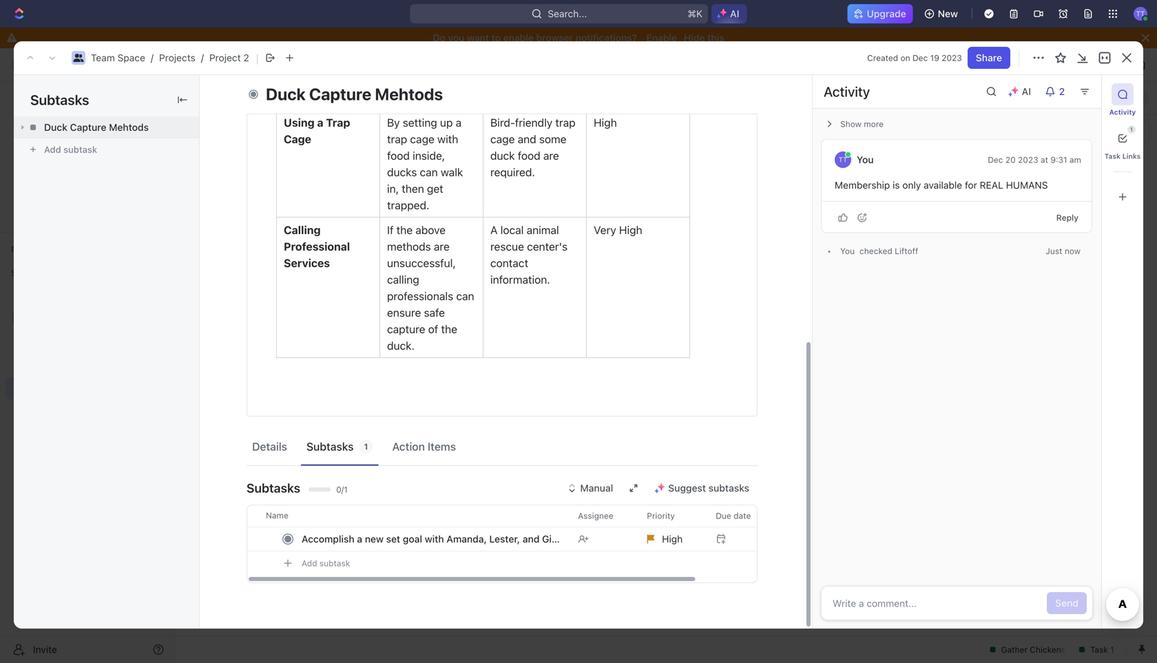 Task type: vqa. For each thing, say whether or not it's contained in the screenshot.
The Duck. at the left of the page
yes



Task type: locate. For each thing, give the bounding box(es) containing it.
1 vertical spatial add subtask button
[[247, 552, 826, 575]]

a up it
[[387, 75, 393, 88]]

duck up using
[[266, 84, 306, 104]]

0 horizontal spatial duck
[[44, 122, 67, 133]]

friendly
[[515, 116, 553, 129]]

1 horizontal spatial the
[[441, 323, 457, 336]]

0 horizontal spatial duck
[[396, 75, 420, 88]]

duck up docs
[[44, 122, 67, 133]]

food inside bird-friendly trap cage and some duck food are required.
[[518, 149, 540, 162]]

projects link right the |
[[267, 56, 324, 73]]

accomplish a new set goal with amanda, lester, and gingerbread stevens
[[302, 533, 638, 545]]

a inside with careful, slow movements, one can sneak up on a duck and grab it gently.
[[387, 75, 393, 88]]

task down 'grant payment'
[[268, 337, 288, 348]]

add subtask button down "inbox" link
[[14, 138, 199, 160]]

careful,
[[413, 25, 450, 38]]

manual
[[580, 482, 613, 494]]

0 horizontal spatial cage
[[410, 133, 434, 146]]

0 horizontal spatial add subtask button
[[14, 138, 199, 160]]

ai right "⌘k"
[[730, 8, 739, 19]]

can right professionals
[[456, 290, 474, 303]]

bird-friendly trap cage and some duck food are required.
[[490, 116, 578, 179]]

0 vertical spatial mehtods
[[375, 84, 443, 104]]

2 food from the left
[[518, 149, 540, 162]]

1 vertical spatial 2023
[[1018, 155, 1038, 165]]

projects
[[159, 52, 195, 63], [284, 59, 321, 70]]

spaces
[[11, 268, 40, 278]]

1 food from the left
[[387, 149, 410, 162]]

add down inbox on the top of page
[[44, 144, 61, 155]]

0 vertical spatial duck capture mehtods
[[266, 84, 443, 104]]

the right if
[[396, 223, 413, 237]]

calling
[[284, 223, 321, 237]]

task up search tasks... text box
[[1085, 93, 1103, 103]]

2023 left at
[[1018, 155, 1038, 165]]

0 horizontal spatial are
[[434, 240, 450, 253]]

activity up show
[[824, 83, 870, 100]]

using
[[284, 116, 314, 129]]

capture
[[387, 323, 425, 336]]

2023
[[942, 53, 962, 63], [1018, 155, 1038, 165]]

you left checked
[[840, 246, 855, 256]]

and right lester,
[[523, 533, 540, 545]]

with up the inside,
[[437, 133, 458, 146]]

gantt
[[365, 92, 391, 104]]

can down the inside,
[[420, 166, 438, 179]]

tt inside dropdown button
[[1136, 9, 1145, 17]]

on down one
[[456, 58, 468, 71]]

0 horizontal spatial on
[[456, 58, 468, 71]]

the
[[396, 223, 413, 237], [441, 323, 457, 336]]

you up membership in the right of the page
[[857, 154, 874, 165]]

duck capture mehtods up docs link
[[44, 122, 149, 133]]

1 horizontal spatial /
[[201, 52, 204, 63]]

gingerbread
[[542, 533, 599, 545]]

and down soft
[[527, 58, 545, 71]]

to right want on the top of the page
[[492, 32, 501, 43]]

0 vertical spatial subtask
[[63, 144, 97, 155]]

of
[[428, 323, 438, 336]]

1 horizontal spatial dec
[[988, 155, 1003, 165]]

1 horizontal spatial 2023
[[1018, 155, 1038, 165]]

just
[[1046, 246, 1062, 256]]

1 vertical spatial user group image
[[14, 314, 24, 322]]

projects link
[[159, 52, 195, 63], [267, 56, 324, 73]]

food up required.
[[518, 149, 540, 162]]

share up ai dropdown button
[[991, 59, 1018, 70]]

gentle
[[490, 75, 522, 88]]

0 horizontal spatial food
[[387, 149, 410, 162]]

food up ducks
[[387, 149, 410, 162]]

0 horizontal spatial projects
[[159, 52, 195, 63]]

real
[[980, 179, 1003, 191]]

0 vertical spatial ai button
[[712, 4, 747, 23]]

checked
[[860, 246, 892, 256]]

can
[[387, 58, 405, 71], [420, 166, 438, 179], [456, 290, 474, 303]]

2 vertical spatial high
[[662, 533, 683, 545]]

name
[[266, 511, 288, 520]]

1 inside the ‎task 1 link
[[271, 204, 275, 216]]

subtask down "inbox" link
[[63, 144, 97, 155]]

upgrade
[[867, 8, 906, 19]]

if the above methods are unsuccessful, calling professionals can ensure safe capture of the duck.
[[387, 223, 477, 352]]

0 horizontal spatial /
[[151, 52, 154, 63]]

search...
[[548, 8, 587, 19]]

favorites button
[[6, 241, 61, 258]]

1 vertical spatial the
[[441, 323, 457, 336]]

1 vertical spatial trap
[[387, 133, 407, 146]]

0 horizontal spatial the
[[396, 223, 413, 237]]

date
[[734, 511, 751, 521]]

automations
[[1039, 59, 1096, 70]]

0 vertical spatial up
[[440, 58, 453, 71]]

2 vertical spatial add task button
[[241, 334, 293, 351]]

it
[[490, 25, 497, 38]]

a right setting on the top of page
[[456, 116, 462, 129]]

mehtods up docs link
[[109, 122, 149, 133]]

mehtods up setting on the top of page
[[375, 84, 443, 104]]

add task up search tasks... text box
[[1067, 93, 1103, 103]]

1 up links
[[1130, 126, 1133, 133]]

list
[[257, 92, 273, 104]]

add task down ‎task 1
[[247, 229, 288, 240]]

subtasks up the 'name'
[[247, 481, 300, 496]]

table link
[[413, 89, 440, 108]]

user group image up home link
[[73, 54, 84, 62]]

trap down "by"
[[387, 133, 407, 146]]

0 horizontal spatial user group image
[[14, 314, 24, 322]]

duck up required.
[[490, 149, 515, 162]]

0 vertical spatial ai
[[730, 8, 739, 19]]

subtask down accomplish
[[319, 559, 350, 568]]

0 horizontal spatial you
[[840, 246, 855, 256]]

1 horizontal spatial user group image
[[73, 54, 84, 62]]

1 / from the left
[[151, 52, 154, 63]]

can left sneak
[[387, 58, 405, 71]]

can inside if the above methods are unsuccessful, calling professionals can ensure safe capture of the duck.
[[456, 290, 474, 303]]

1 vertical spatial tt
[[839, 156, 847, 164]]

to left "do"
[[227, 375, 238, 384]]

0 horizontal spatial capture
[[70, 122, 106, 133]]

1 cage from the left
[[410, 133, 434, 146]]

with
[[437, 133, 458, 146], [425, 533, 444, 545]]

2 vertical spatial add task
[[247, 337, 288, 348]]

setting
[[403, 116, 437, 129]]

duck up the "gently."
[[396, 75, 420, 88]]

cage down bird-
[[490, 133, 515, 146]]

1 horizontal spatial trap
[[555, 116, 576, 129]]

2 cage from the left
[[490, 133, 515, 146]]

0 vertical spatial the
[[396, 223, 413, 237]]

add task button
[[1061, 90, 1109, 106], [241, 227, 293, 243], [241, 334, 293, 351]]

⌘k
[[688, 8, 703, 19]]

1 horizontal spatial capture
[[309, 84, 371, 104]]

0 vertical spatial capture
[[309, 84, 371, 104]]

and up "table"
[[423, 75, 442, 88]]

team right user group image
[[201, 59, 225, 70]]

subtasks up inbox on the top of page
[[30, 92, 89, 108]]

cage inside by setting up a trap cage with food inside, ducks can walk in, then get trapped.
[[410, 133, 434, 146]]

user group image inside sidebar "navigation"
[[14, 314, 24, 322]]

duck capture mehtods up trap
[[266, 84, 443, 104]]

2023 right 19
[[942, 53, 962, 63]]

goal
[[403, 533, 422, 545]]

upgrade link
[[847, 4, 913, 23]]

9:31
[[1051, 155, 1067, 165]]

enable
[[646, 32, 677, 43]]

with right the goal
[[425, 533, 444, 545]]

task down ‎task 1
[[268, 229, 288, 240]]

subtask
[[63, 144, 97, 155], [319, 559, 350, 568]]

space left the |
[[228, 59, 255, 70]]

1
[[1130, 126, 1133, 133], [271, 204, 275, 216], [298, 267, 302, 277], [364, 442, 368, 451]]

a up approach.
[[548, 58, 554, 71]]

2 down automations button
[[1059, 86, 1065, 97]]

0 horizontal spatial team
[[91, 52, 115, 63]]

up right setting on the top of page
[[440, 116, 453, 129]]

0 horizontal spatial add subtask
[[44, 144, 97, 155]]

/ left user group image
[[151, 52, 154, 63]]

the right of
[[441, 323, 457, 336]]

0 horizontal spatial team space link
[[91, 52, 145, 63]]

cage down setting on the top of page
[[410, 133, 434, 146]]

activity up 1 button
[[1109, 108, 1136, 116]]

ai
[[730, 8, 739, 19], [1022, 86, 1031, 97]]

favorites
[[11, 245, 47, 254]]

just now
[[1046, 246, 1081, 256]]

2 vertical spatial can
[[456, 290, 474, 303]]

capture up docs link
[[70, 122, 106, 133]]

services
[[284, 257, 330, 270]]

1 horizontal spatial duck
[[266, 84, 306, 104]]

capture up trap
[[309, 84, 371, 104]]

professionals
[[387, 290, 453, 303]]

1 vertical spatial capture
[[70, 122, 106, 133]]

1 vertical spatial are
[[434, 240, 450, 253]]

links
[[1122, 152, 1141, 160]]

0 vertical spatial tt
[[1136, 9, 1145, 17]]

0 horizontal spatial space
[[117, 52, 145, 63]]

0 vertical spatial add subtask
[[44, 144, 97, 155]]

task sidebar content section
[[809, 75, 1101, 629]]

dec left 19
[[913, 53, 928, 63]]

movements,
[[387, 42, 448, 55]]

space up home link
[[117, 52, 145, 63]]

/ right user group image
[[201, 52, 204, 63]]

‎task 1
[[247, 204, 275, 216]]

user group image
[[73, 54, 84, 62], [14, 314, 24, 322]]

0 horizontal spatial projects link
[[159, 52, 195, 63]]

0 vertical spatial you
[[857, 154, 874, 165]]

0 vertical spatial trap
[[555, 116, 576, 129]]

subtasks
[[30, 92, 89, 108], [306, 440, 354, 453], [247, 481, 300, 496]]

task left links
[[1105, 152, 1121, 160]]

a left new on the bottom of page
[[357, 533, 362, 545]]

add subtask button down lester,
[[247, 552, 826, 575]]

1 vertical spatial you
[[840, 246, 855, 256]]

space inside the team space / projects / project 2 |
[[117, 52, 145, 63]]

add up search tasks... text box
[[1067, 93, 1083, 103]]

1 horizontal spatial projects
[[284, 59, 321, 70]]

1 vertical spatial add task
[[247, 229, 288, 240]]

0 horizontal spatial can
[[387, 58, 405, 71]]

0 horizontal spatial ai
[[730, 8, 739, 19]]

add down grant
[[247, 337, 265, 348]]

projects link left project
[[159, 52, 195, 63]]

1 vertical spatial duck
[[490, 149, 515, 162]]

2 / from the left
[[201, 52, 204, 63]]

send button
[[1047, 592, 1087, 614]]

professional
[[284, 240, 350, 253]]

are
[[543, 149, 559, 162], [434, 240, 450, 253]]

2 inside dropdown button
[[1059, 86, 1065, 97]]

1 vertical spatial subtasks
[[306, 440, 354, 453]]

ai left 2 dropdown button
[[1022, 86, 1031, 97]]

dec inside task sidebar content section
[[988, 155, 1003, 165]]

are down some
[[543, 149, 559, 162]]

0 horizontal spatial activity
[[824, 83, 870, 100]]

ai button down automations button
[[1003, 81, 1039, 103]]

add task button up search tasks... text box
[[1061, 90, 1109, 106]]

food inside by setting up a trap cage with food inside, ducks can walk in, then get trapped.
[[387, 149, 410, 162]]

2 left the |
[[243, 52, 249, 63]]

ducks
[[387, 166, 417, 179]]

activity inside task sidebar content section
[[824, 83, 870, 100]]

projects left project
[[159, 52, 195, 63]]

1 horizontal spatial can
[[420, 166, 438, 179]]

want
[[467, 32, 489, 43]]

add subtask down accomplish
[[302, 559, 350, 568]]

team space / projects / project 2 |
[[91, 51, 259, 65]]

space for team space / projects / project 2 |
[[117, 52, 145, 63]]

you for you
[[857, 154, 874, 165]]

1 horizontal spatial you
[[857, 154, 874, 165]]

0 horizontal spatial to
[[227, 375, 238, 384]]

user group image down spaces
[[14, 314, 24, 322]]

trap inside by setting up a trap cage with food inside, ducks can walk in, then get trapped.
[[387, 133, 407, 146]]

a left trap
[[317, 116, 323, 129]]

and down friendly
[[518, 133, 536, 146]]

team for team space
[[201, 59, 225, 70]]

0 vertical spatial with
[[437, 133, 458, 146]]

0 vertical spatial 2023
[[942, 53, 962, 63]]

1 vertical spatial add subtask
[[302, 559, 350, 568]]

are down above in the top left of the page
[[434, 240, 450, 253]]

new button
[[919, 3, 966, 25]]

|
[[256, 51, 259, 65]]

customize button
[[982, 89, 1053, 108]]

team up home link
[[91, 52, 115, 63]]

‎task
[[247, 204, 268, 216]]

add task button down ‎task 1
[[241, 227, 293, 243]]

add down ‎task
[[247, 229, 265, 240]]

1 vertical spatial mehtods
[[109, 122, 149, 133]]

0 vertical spatial can
[[387, 58, 405, 71]]

created
[[867, 53, 898, 63]]

2
[[243, 52, 249, 63], [1059, 86, 1065, 97]]

1 vertical spatial add task button
[[241, 227, 293, 243]]

add task down grant
[[247, 337, 288, 348]]

up inside with careful, slow movements, one can sneak up on a duck and grab it gently.
[[440, 58, 453, 71]]

now
[[1065, 246, 1081, 256]]

2 horizontal spatial can
[[456, 290, 474, 303]]

safe
[[424, 306, 445, 319]]

0 horizontal spatial 2
[[243, 52, 249, 63]]

0 horizontal spatial 2023
[[942, 53, 962, 63]]

trap up some
[[555, 116, 576, 129]]

amanda,
[[447, 533, 487, 545]]

0 horizontal spatial ai button
[[712, 4, 747, 23]]

tree
[[6, 284, 169, 470]]

0 horizontal spatial dec
[[913, 53, 928, 63]]

dec left 20
[[988, 155, 1003, 165]]

complete
[[227, 160, 272, 169]]

subtasks up 0/1
[[306, 440, 354, 453]]

are inside if the above methods are unsuccessful, calling professionals can ensure safe capture of the duck.
[[434, 240, 450, 253]]

on inside with careful, slow movements, one can sneak up on a duck and grab it gently.
[[456, 58, 468, 71]]

1 vertical spatial high
[[619, 223, 642, 237]]

progress
[[237, 267, 282, 277]]

1 right ‎task
[[271, 204, 275, 216]]

this
[[707, 32, 724, 43]]

are inside bird-friendly trap cage and some duck food are required.
[[543, 149, 559, 162]]

1 vertical spatial ai button
[[1003, 81, 1039, 103]]

add subtask down "inbox" link
[[44, 144, 97, 155]]

share
[[976, 52, 1002, 63], [991, 59, 1018, 70]]

1 vertical spatial 2
[[1059, 86, 1065, 97]]

projects up calendar link at the top left of the page
[[284, 59, 321, 70]]

a inside using a trap cage
[[317, 116, 323, 129]]

1 horizontal spatial 2
[[1059, 86, 1065, 97]]

1 horizontal spatial cage
[[490, 133, 515, 146]]

1 horizontal spatial subtask
[[319, 559, 350, 568]]

ai button up this
[[712, 4, 747, 23]]

add down accomplish
[[302, 559, 317, 568]]

on right created
[[901, 53, 910, 63]]

add task button down grant
[[241, 334, 293, 351]]

0 vertical spatial duck
[[396, 75, 420, 88]]

0 horizontal spatial mehtods
[[109, 122, 149, 133]]

1 horizontal spatial high
[[619, 223, 642, 237]]

1 horizontal spatial team
[[201, 59, 225, 70]]

suggest
[[668, 482, 706, 494]]

1 horizontal spatial duck
[[490, 149, 515, 162]]

1 vertical spatial activity
[[1109, 108, 1136, 116]]

projects inside the team space / projects / project 2 |
[[159, 52, 195, 63]]

cage inside bird-friendly trap cage and some duck food are required.
[[490, 133, 515, 146]]

one
[[451, 42, 470, 55]]

1 horizontal spatial add subtask
[[302, 559, 350, 568]]

tree inside sidebar "navigation"
[[6, 284, 169, 470]]

0 horizontal spatial trap
[[387, 133, 407, 146]]

hide
[[684, 32, 705, 43]]

team inside the team space / projects / project 2 |
[[91, 52, 115, 63]]

in progress
[[227, 267, 282, 277]]

details button
[[247, 434, 293, 459]]

stevens
[[601, 533, 638, 545]]

ensure
[[387, 306, 421, 319]]

rescue
[[490, 240, 524, 253]]

up up the grab
[[440, 58, 453, 71]]

0 horizontal spatial subtask
[[63, 144, 97, 155]]

task
[[1085, 93, 1103, 103], [1105, 152, 1121, 160], [268, 229, 288, 240], [268, 337, 288, 348]]

1 vertical spatial to
[[227, 375, 238, 384]]



Task type: describe. For each thing, give the bounding box(es) containing it.
required.
[[490, 166, 535, 179]]

if
[[387, 223, 394, 237]]

due
[[716, 511, 731, 521]]

items
[[428, 440, 456, 453]]

walk
[[441, 166, 463, 179]]

center's
[[527, 240, 568, 253]]

home
[[33, 93, 59, 104]]

membership
[[835, 179, 890, 191]]

1 vertical spatial duck
[[44, 122, 67, 133]]

can inside by setting up a trap cage with food inside, ducks can walk in, then get trapped.
[[420, 166, 438, 179]]

team for team space / projects / project 2 |
[[91, 52, 115, 63]]

by setting up a trap cage with food inside, ducks can walk in, then get trapped.
[[387, 116, 466, 212]]

using a trap cage
[[284, 116, 353, 146]]

1 vertical spatial duck capture mehtods
[[44, 122, 149, 133]]

user group image
[[189, 61, 197, 68]]

food for and
[[518, 149, 540, 162]]

1 horizontal spatial add subtask button
[[247, 552, 826, 575]]

share up "customize" button
[[976, 52, 1002, 63]]

priority
[[647, 511, 675, 521]]

0 vertical spatial add task button
[[1061, 90, 1109, 106]]

0 vertical spatial add task
[[1067, 93, 1103, 103]]

2 horizontal spatial subtasks
[[306, 440, 354, 453]]

can inside with careful, slow movements, one can sneak up on a duck and grab it gently.
[[387, 58, 405, 71]]

send
[[1055, 597, 1079, 609]]

information.
[[490, 273, 550, 286]]

table
[[416, 92, 440, 104]]

Search tasks... text field
[[1011, 121, 1149, 142]]

calendar
[[299, 92, 340, 104]]

some
[[539, 133, 566, 146]]

do you want to enable browser notifications? enable hide this
[[433, 32, 724, 43]]

activity inside task sidebar navigation tab list
[[1109, 108, 1136, 116]]

food for trap
[[387, 149, 410, 162]]

1 horizontal spatial subtasks
[[247, 481, 300, 496]]

patience,
[[490, 42, 536, 55]]

a local animal rescue center's contact information.
[[490, 223, 570, 286]]

2 inside the team space / projects / project 2 |
[[243, 52, 249, 63]]

created on dec 19 2023
[[867, 53, 962, 63]]

add for the bottom add task button
[[247, 337, 265, 348]]

slow
[[453, 25, 476, 38]]

a
[[490, 223, 498, 237]]

tt button
[[1130, 3, 1152, 25]]

0 vertical spatial user group image
[[73, 54, 84, 62]]

1 horizontal spatial projects link
[[267, 56, 324, 73]]

‎task 1 link
[[244, 200, 447, 220]]

do
[[433, 32, 446, 43]]

in,
[[387, 182, 399, 195]]

task sidebar navigation tab list
[[1105, 83, 1141, 208]]

automations button
[[1032, 54, 1103, 75]]

browser
[[536, 32, 573, 43]]

and inside it requires patience, soft hands, and a gentle approach.
[[527, 58, 545, 71]]

docs
[[33, 139, 56, 151]]

1 left 'action'
[[364, 442, 368, 451]]

duck.
[[387, 339, 415, 352]]

tt inside task sidebar content section
[[839, 156, 847, 164]]

suggest subtasks button
[[646, 477, 758, 499]]

gantt link
[[363, 89, 391, 108]]

with careful, slow movements, one can sneak up on a duck and grab it gently.
[[387, 25, 479, 104]]

and inside bird-friendly trap cage and some duck food are required.
[[518, 133, 536, 146]]

very
[[594, 223, 616, 237]]

1 horizontal spatial team space link
[[184, 56, 259, 73]]

show more button
[[821, 114, 1092, 134]]

gently.
[[396, 91, 429, 104]]

subtasks
[[708, 482, 749, 494]]

task for middle add task button
[[268, 229, 288, 240]]

task for top add task button
[[1085, 93, 1103, 103]]

grant payment
[[247, 312, 315, 323]]

inbox
[[33, 116, 57, 127]]

show
[[840, 119, 862, 129]]

more
[[864, 119, 884, 129]]

available
[[924, 179, 962, 191]]

liftoff
[[895, 246, 918, 256]]

and inside with careful, slow movements, one can sneak up on a duck and grab it gently.
[[423, 75, 442, 88]]

up inside by setting up a trap cage with food inside, ducks can walk in, then get trapped.
[[440, 116, 453, 129]]

1 horizontal spatial mehtods
[[375, 84, 443, 104]]

grant payment link
[[244, 308, 447, 327]]

2023 inside task sidebar content section
[[1018, 155, 1038, 165]]

1 horizontal spatial ai button
[[1003, 81, 1039, 103]]

0 vertical spatial dec
[[913, 53, 928, 63]]

ai inside dropdown button
[[1022, 86, 1031, 97]]

dec 20 2023 at 9:31 am
[[988, 155, 1081, 165]]

0 vertical spatial subtasks
[[30, 92, 89, 108]]

show more
[[840, 119, 884, 129]]

trap inside bird-friendly trap cage and some duck food are required.
[[555, 116, 576, 129]]

hands,
[[490, 58, 524, 71]]

space for team space
[[228, 59, 255, 70]]

action items
[[392, 440, 456, 453]]

1 horizontal spatial on
[[901, 53, 910, 63]]

new
[[938, 8, 958, 19]]

cage
[[284, 133, 311, 146]]

0 horizontal spatial high
[[594, 116, 617, 129]]

priority button
[[639, 505, 707, 527]]

due date button
[[707, 505, 776, 527]]

assignee
[[578, 511, 613, 521]]

a inside it requires patience, soft hands, and a gentle approach.
[[548, 58, 554, 71]]

project 2 link
[[209, 52, 249, 63]]

invite
[[33, 644, 57, 655]]

by
[[387, 116, 400, 129]]

task inside task sidebar navigation tab list
[[1105, 152, 1121, 160]]

task for the bottom add task button
[[268, 337, 288, 348]]

duck inside bird-friendly trap cage and some duck food are required.
[[490, 149, 515, 162]]

add for top add task button
[[1067, 93, 1083, 103]]

with inside by setting up a trap cage with food inside, ducks can walk in, then get trapped.
[[437, 133, 458, 146]]

very high
[[594, 223, 642, 237]]

calendar link
[[296, 89, 340, 108]]

membership is only available for real humans
[[835, 179, 1050, 191]]

action items button
[[387, 434, 462, 459]]

0 vertical spatial duck
[[266, 84, 306, 104]]

sidebar navigation
[[0, 48, 176, 663]]

unsuccessful,
[[387, 257, 456, 270]]

1 vertical spatial subtask
[[319, 559, 350, 568]]

2 button
[[1039, 81, 1074, 103]]

high inside dropdown button
[[662, 533, 683, 545]]

0 vertical spatial add subtask button
[[14, 138, 199, 160]]

add for middle add task button
[[247, 229, 265, 240]]

contact
[[490, 257, 528, 270]]

is
[[893, 179, 900, 191]]

above
[[415, 223, 446, 237]]

duck inside with careful, slow movements, one can sneak up on a duck and grab it gently.
[[396, 75, 420, 88]]

action
[[392, 440, 425, 453]]

you checked liftoff
[[840, 246, 918, 256]]

1 vertical spatial with
[[425, 533, 444, 545]]

payment
[[275, 312, 315, 323]]

you for you checked liftoff
[[840, 246, 855, 256]]

1 horizontal spatial duck capture mehtods
[[266, 84, 443, 104]]

assignee button
[[570, 505, 639, 527]]

new
[[365, 533, 384, 545]]

enable
[[503, 32, 534, 43]]

local
[[500, 223, 524, 237]]

methods
[[387, 240, 431, 253]]

1 down professional
[[298, 267, 302, 277]]

inside,
[[413, 149, 445, 162]]

1 inside 1 button
[[1130, 126, 1133, 133]]

lester,
[[489, 533, 520, 545]]

1 horizontal spatial to
[[492, 32, 501, 43]]

a inside by setting up a trap cage with food inside, ducks can walk in, then get trapped.
[[456, 116, 462, 129]]



